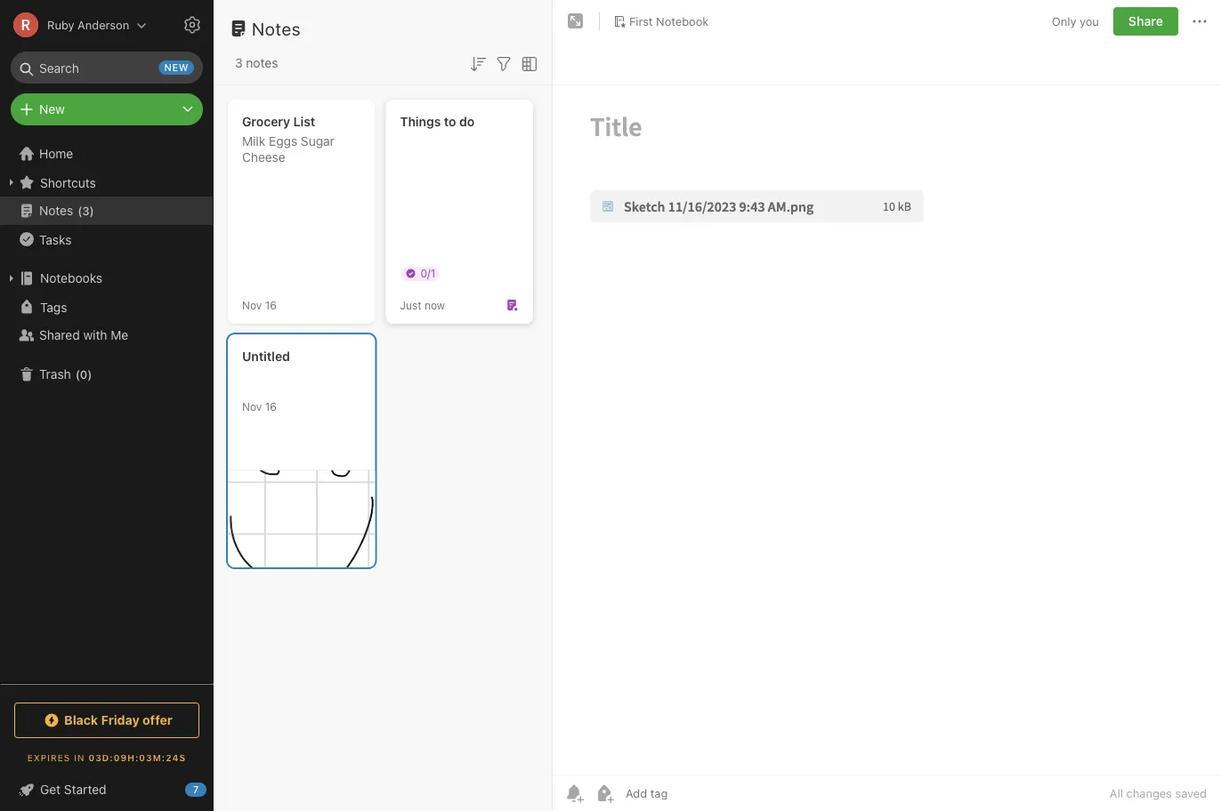 Task type: describe. For each thing, give the bounding box(es) containing it.
notebook
[[656, 14, 709, 28]]

add a reminder image
[[563, 783, 585, 805]]

expand note image
[[565, 11, 587, 32]]

things to do
[[400, 114, 475, 129]]

shortcuts button
[[0, 168, 213, 197]]

2 nov 16 from the top
[[242, 401, 277, 413]]

started
[[64, 783, 106, 798]]

settings image
[[182, 14, 203, 36]]

( for trash
[[75, 368, 80, 381]]

shared
[[39, 328, 80, 343]]

milk
[[242, 134, 265, 149]]

now
[[425, 299, 445, 312]]

sugar
[[301, 134, 335, 149]]

with
[[83, 328, 107, 343]]

7
[[193, 785, 199, 796]]

click to collapse image
[[207, 779, 220, 800]]

new
[[39, 102, 65, 117]]

new search field
[[23, 52, 194, 84]]

notes for notes ( 3 )
[[39, 203, 73, 218]]

) for notes
[[90, 204, 94, 217]]

( for notes
[[78, 204, 82, 217]]

trash ( 0 )
[[39, 367, 92, 382]]

only you
[[1052, 14, 1099, 28]]

View options field
[[515, 52, 540, 75]]

3 notes
[[235, 56, 278, 70]]

to
[[444, 114, 456, 129]]

trash
[[39, 367, 71, 382]]

all changes saved
[[1110, 787, 1207, 801]]

do
[[459, 114, 475, 129]]

tags
[[40, 300, 67, 314]]

home
[[39, 146, 73, 161]]

new
[[164, 62, 189, 73]]

share
[[1129, 14, 1163, 28]]

shared with me
[[39, 328, 128, 343]]

expand notebooks image
[[4, 272, 19, 286]]

me
[[111, 328, 128, 343]]

cheese
[[242, 150, 285, 165]]

tags button
[[0, 293, 213, 321]]

Search text field
[[23, 52, 190, 84]]

More actions field
[[1189, 7, 1211, 36]]

03d:09h:03m:24s
[[89, 753, 186, 763]]

Sort options field
[[467, 52, 489, 75]]

saved
[[1175, 787, 1207, 801]]

offer
[[143, 713, 173, 728]]

notebooks link
[[0, 264, 213, 293]]

untitled
[[242, 349, 290, 364]]

ruby
[[47, 18, 74, 32]]



Task type: vqa. For each thing, say whether or not it's contained in the screenshot.
Yesterday
no



Task type: locate. For each thing, give the bounding box(es) containing it.
1 horizontal spatial notes
[[252, 18, 301, 39]]

in
[[74, 753, 85, 763]]

just now
[[400, 299, 445, 312]]

2 16 from the top
[[265, 401, 277, 413]]

notes up tasks
[[39, 203, 73, 218]]

notes
[[246, 56, 278, 70]]

nov up untitled
[[242, 299, 262, 312]]

1 vertical spatial 3
[[82, 204, 90, 217]]

more actions image
[[1189, 11, 1211, 32]]

(
[[78, 204, 82, 217], [75, 368, 80, 381]]

1 nov from the top
[[242, 299, 262, 312]]

1 vertical spatial (
[[75, 368, 80, 381]]

0 vertical spatial nov 16
[[242, 299, 277, 312]]

16
[[265, 299, 277, 312], [265, 401, 277, 413]]

add filters image
[[493, 53, 515, 75]]

black friday offer
[[64, 713, 173, 728]]

shared with me link
[[0, 321, 213, 350]]

shortcuts
[[40, 175, 96, 190]]

first notebook button
[[607, 9, 715, 34]]

1 vertical spatial nov
[[242, 401, 262, 413]]

Note Editor text field
[[553, 85, 1221, 775]]

notebooks
[[40, 271, 102, 286]]

notes up notes
[[252, 18, 301, 39]]

Account field
[[0, 7, 147, 43]]

tree
[[0, 140, 214, 684]]

ruby anderson
[[47, 18, 129, 32]]

you
[[1080, 14, 1099, 28]]

nov down untitled
[[242, 401, 262, 413]]

note window element
[[553, 0, 1221, 812]]

nov 16
[[242, 299, 277, 312], [242, 401, 277, 413]]

1 nov 16 from the top
[[242, 299, 277, 312]]

0 vertical spatial notes
[[252, 18, 301, 39]]

black friday offer button
[[14, 703, 199, 739]]

1 16 from the top
[[265, 299, 277, 312]]

3
[[235, 56, 243, 70], [82, 204, 90, 217]]

just
[[400, 299, 422, 312]]

( right trash
[[75, 368, 80, 381]]

tasks button
[[0, 225, 213, 254]]

3 down 'shortcuts'
[[82, 204, 90, 217]]

friday
[[101, 713, 140, 728]]

) right trash
[[87, 368, 92, 381]]

) inside 'notes ( 3 )'
[[90, 204, 94, 217]]

get
[[40, 783, 61, 798]]

expires
[[27, 753, 71, 763]]

first notebook
[[629, 14, 709, 28]]

get started
[[40, 783, 106, 798]]

notes for notes
[[252, 18, 301, 39]]

16 up untitled
[[265, 299, 277, 312]]

only
[[1052, 14, 1077, 28]]

)
[[90, 204, 94, 217], [87, 368, 92, 381]]

anderson
[[78, 18, 129, 32]]

nov 16 up untitled
[[242, 299, 277, 312]]

1 vertical spatial 16
[[265, 401, 277, 413]]

things
[[400, 114, 441, 129]]

0 horizontal spatial 3
[[82, 204, 90, 217]]

grocery
[[242, 114, 290, 129]]

1 vertical spatial nov 16
[[242, 401, 277, 413]]

note list element
[[214, 0, 553, 812]]

expires in 03d:09h:03m:24s
[[27, 753, 186, 763]]

3 inside 'notes ( 3 )'
[[82, 204, 90, 217]]

list
[[293, 114, 315, 129]]

notes ( 3 )
[[39, 203, 94, 218]]

( inside 'notes ( 3 )'
[[78, 204, 82, 217]]

first
[[629, 14, 653, 28]]

nov
[[242, 299, 262, 312], [242, 401, 262, 413]]

2 nov from the top
[[242, 401, 262, 413]]

0 vertical spatial 16
[[265, 299, 277, 312]]

) for trash
[[87, 368, 92, 381]]

notes inside tree
[[39, 203, 73, 218]]

0/1
[[421, 267, 436, 280]]

nov 16 down untitled
[[242, 401, 277, 413]]

( inside trash ( 0 )
[[75, 368, 80, 381]]

0 horizontal spatial notes
[[39, 203, 73, 218]]

home link
[[0, 140, 214, 168]]

Add tag field
[[624, 786, 758, 802]]

Add filters field
[[493, 52, 515, 75]]

changes
[[1127, 787, 1172, 801]]

16 down untitled
[[265, 401, 277, 413]]

0 vertical spatial 3
[[235, 56, 243, 70]]

1 vertical spatial notes
[[39, 203, 73, 218]]

grocery list milk eggs sugar cheese
[[242, 114, 335, 165]]

3 inside the note list element
[[235, 56, 243, 70]]

thumbnail image
[[228, 471, 375, 568]]

add tag image
[[594, 783, 615, 805]]

0
[[80, 368, 87, 381]]

notes
[[252, 18, 301, 39], [39, 203, 73, 218]]

1 horizontal spatial 3
[[235, 56, 243, 70]]

0 vertical spatial nov
[[242, 299, 262, 312]]

all
[[1110, 787, 1123, 801]]

share button
[[1114, 7, 1179, 36]]

0 vertical spatial (
[[78, 204, 82, 217]]

0 vertical spatial )
[[90, 204, 94, 217]]

) inside trash ( 0 )
[[87, 368, 92, 381]]

3 left notes
[[235, 56, 243, 70]]

) down shortcuts 'button' at the top of the page
[[90, 204, 94, 217]]

new button
[[11, 93, 203, 126]]

black
[[64, 713, 98, 728]]

tree containing home
[[0, 140, 214, 684]]

( down 'shortcuts'
[[78, 204, 82, 217]]

Help and Learning task checklist field
[[0, 776, 214, 805]]

eggs
[[269, 134, 297, 149]]

notes inside the note list element
[[252, 18, 301, 39]]

1 vertical spatial )
[[87, 368, 92, 381]]

tasks
[[39, 232, 72, 247]]



